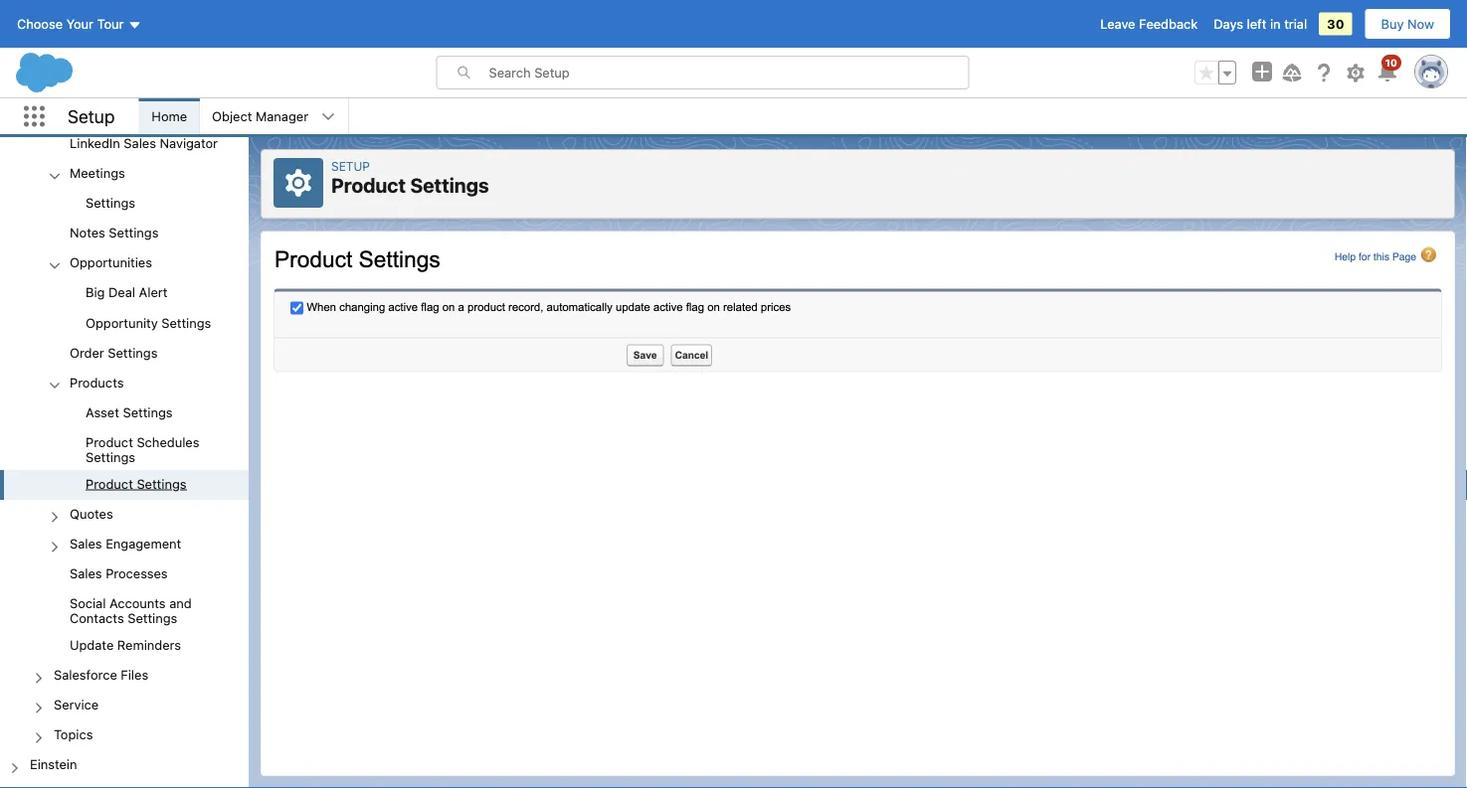 Task type: vqa. For each thing, say whether or not it's contained in the screenshot.
the Object Manager
yes



Task type: describe. For each thing, give the bounding box(es) containing it.
sales processes
[[70, 566, 168, 581]]

product for product schedules settings
[[86, 435, 133, 450]]

salesforce files
[[54, 668, 148, 683]]

feedback
[[1139, 16, 1198, 31]]

meetings tree item
[[0, 160, 249, 219]]

reminders
[[117, 638, 181, 653]]

update reminders
[[70, 638, 181, 653]]

leave feedback
[[1100, 16, 1198, 31]]

buy now button
[[1364, 8, 1451, 40]]

meetings link
[[70, 166, 125, 184]]

days
[[1214, 16, 1243, 31]]

group containing asset settings
[[0, 399, 249, 501]]

linkedin sales navigator
[[70, 136, 218, 151]]

product settings link
[[86, 477, 187, 495]]

settings inside 'opportunities' tree item
[[161, 315, 211, 330]]

sales for processes
[[70, 566, 102, 581]]

10
[[1385, 57, 1398, 68]]

service
[[54, 698, 99, 713]]

salesforce
[[54, 668, 117, 683]]

accounts
[[109, 596, 166, 611]]

notes
[[70, 225, 105, 240]]

manager
[[256, 109, 308, 124]]

opportunity settings link
[[86, 315, 211, 333]]

schedules
[[137, 435, 199, 450]]

object manager
[[212, 109, 308, 124]]

0 vertical spatial sales
[[124, 136, 156, 151]]

update
[[70, 638, 114, 653]]

sales engagement
[[70, 536, 181, 551]]

product inside setup product settings
[[331, 174, 406, 197]]

opportunities link
[[70, 255, 152, 273]]

product settings
[[86, 477, 187, 491]]

linkedin
[[70, 136, 120, 151]]

sales engagement link
[[70, 536, 181, 554]]

order
[[70, 345, 104, 360]]

product settings tree item
[[0, 471, 249, 501]]

deal
[[108, 285, 135, 300]]

update reminders link
[[70, 638, 181, 656]]

settings inside social accounts and contacts settings
[[128, 611, 177, 626]]

choose your tour
[[17, 16, 124, 31]]

now
[[1408, 16, 1434, 31]]

notes settings link
[[70, 225, 159, 243]]

einstein
[[30, 758, 77, 773]]

quotes
[[70, 506, 113, 521]]

group containing big deal alert
[[0, 279, 249, 339]]

asset
[[86, 405, 119, 420]]

salesforce files link
[[54, 668, 148, 686]]

social
[[70, 596, 106, 611]]

opportunities tree item
[[0, 249, 249, 339]]

navigator
[[160, 136, 218, 151]]

home
[[152, 109, 187, 124]]

Search Setup text field
[[489, 57, 968, 89]]

big
[[86, 285, 105, 300]]

buy now
[[1381, 16, 1434, 31]]

object manager link
[[200, 98, 320, 134]]

settings inside meetings tree item
[[86, 195, 135, 210]]

in
[[1270, 16, 1281, 31]]

social accounts and contacts settings link
[[70, 596, 249, 626]]

choose your tour button
[[16, 8, 143, 40]]

big deal alert link
[[86, 285, 168, 303]]

einstein link
[[30, 758, 77, 776]]

left
[[1247, 16, 1267, 31]]

opportunity
[[86, 315, 158, 330]]

and
[[169, 596, 192, 611]]

linkedin sales navigator link
[[70, 136, 218, 154]]

leave feedback link
[[1100, 16, 1198, 31]]

topics
[[54, 728, 93, 743]]

your
[[66, 16, 94, 31]]



Task type: locate. For each thing, give the bounding box(es) containing it.
product down setup 'link'
[[331, 174, 406, 197]]

sales for engagement
[[70, 536, 102, 551]]

30
[[1327, 16, 1344, 31]]

object
[[212, 109, 252, 124]]

products link
[[70, 375, 124, 393]]

order settings link
[[70, 345, 158, 363]]

days left in trial
[[1214, 16, 1307, 31]]

settings
[[410, 174, 489, 197], [86, 195, 135, 210], [109, 225, 159, 240], [161, 315, 211, 330], [108, 345, 158, 360], [123, 405, 173, 420], [86, 450, 135, 465], [137, 477, 187, 491], [128, 611, 177, 626]]

quotes link
[[70, 506, 113, 524]]

big deal alert
[[86, 285, 168, 300]]

sales
[[124, 136, 156, 151], [70, 536, 102, 551], [70, 566, 102, 581]]

products tree item
[[0, 369, 249, 501]]

10 button
[[1376, 55, 1401, 85]]

group
[[0, 0, 249, 752], [0, 0, 249, 662], [1195, 61, 1236, 85], [0, 279, 249, 339], [0, 399, 249, 501]]

settings inside product schedules settings
[[86, 450, 135, 465]]

sales down home
[[124, 136, 156, 151]]

0 horizontal spatial setup
[[68, 106, 115, 127]]

leave
[[1100, 16, 1135, 31]]

sales processes link
[[70, 566, 168, 584]]

product schedules settings link
[[86, 435, 249, 465]]

product down asset
[[86, 435, 133, 450]]

processes
[[106, 566, 168, 581]]

1 vertical spatial sales
[[70, 536, 102, 551]]

product up quotes
[[86, 477, 133, 491]]

trial
[[1284, 16, 1307, 31]]

meetings
[[70, 166, 125, 180]]

2 vertical spatial product
[[86, 477, 133, 491]]

order settings
[[70, 345, 158, 360]]

opportunities
[[70, 255, 152, 270]]

1 horizontal spatial setup
[[331, 159, 370, 173]]

engagement
[[106, 536, 181, 551]]

settings link
[[86, 195, 135, 213]]

product inside product settings link
[[86, 477, 133, 491]]

setup inside setup product settings
[[331, 159, 370, 173]]

product inside product schedules settings
[[86, 435, 133, 450]]

products
[[70, 375, 124, 390]]

files
[[121, 668, 148, 683]]

setup product settings
[[331, 159, 489, 197]]

service link
[[54, 698, 99, 716]]

asset settings
[[86, 405, 173, 420]]

topics link
[[54, 728, 93, 746]]

contacts
[[70, 611, 124, 626]]

product
[[331, 174, 406, 197], [86, 435, 133, 450], [86, 477, 133, 491]]

setup for setup product settings
[[331, 159, 370, 173]]

0 vertical spatial product
[[331, 174, 406, 197]]

setup link
[[331, 159, 370, 173]]

2 vertical spatial sales
[[70, 566, 102, 581]]

choose
[[17, 16, 63, 31]]

0 vertical spatial setup
[[68, 106, 115, 127]]

asset settings link
[[86, 405, 173, 423]]

settings inside tree item
[[137, 477, 187, 491]]

settings inside setup product settings
[[410, 174, 489, 197]]

notes settings
[[70, 225, 159, 240]]

1 vertical spatial product
[[86, 435, 133, 450]]

setup for setup
[[68, 106, 115, 127]]

tour
[[97, 16, 124, 31]]

social accounts and contacts settings
[[70, 596, 192, 626]]

product for product settings
[[86, 477, 133, 491]]

1 vertical spatial setup
[[331, 159, 370, 173]]

alert
[[139, 285, 168, 300]]

setup
[[68, 106, 115, 127], [331, 159, 370, 173]]

sales down the quotes link at bottom left
[[70, 536, 102, 551]]

opportunity settings
[[86, 315, 211, 330]]

home link
[[140, 98, 199, 134]]

product schedules settings
[[86, 435, 199, 465]]

buy
[[1381, 16, 1404, 31]]

sales up social
[[70, 566, 102, 581]]



